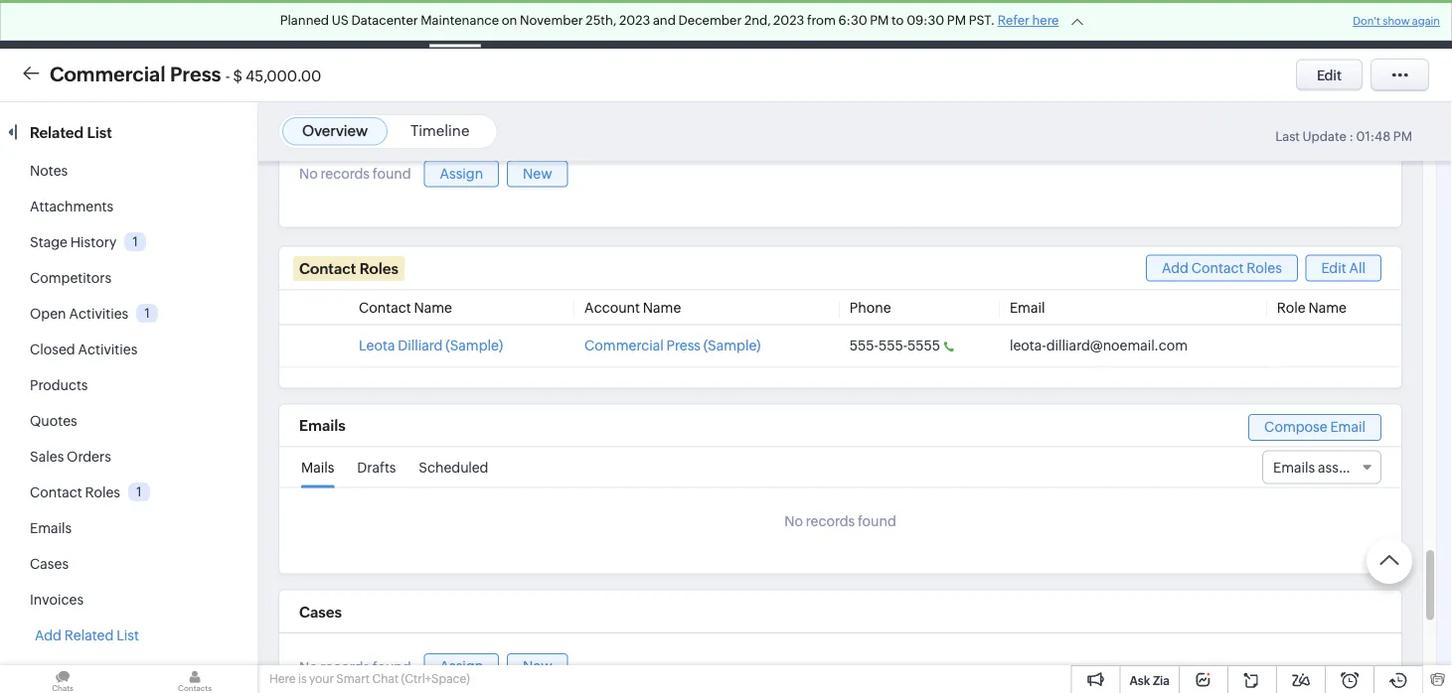 Task type: describe. For each thing, give the bounding box(es) containing it.
commercial for commercial press - $ 45,000.00
[[50, 63, 166, 85]]

leota-dilliard@noemail.com
[[1010, 338, 1188, 354]]

$
[[233, 67, 243, 84]]

notes
[[30, 163, 68, 179]]

show
[[1383, 15, 1410, 27]]

signals element
[[1192, 0, 1230, 49]]

1 new from the top
[[523, 165, 552, 181]]

1 for contact roles
[[137, 485, 142, 500]]

phone link
[[850, 300, 891, 315]]

drafts
[[357, 460, 396, 476]]

stage history
[[30, 235, 117, 251]]

add for add contact roles
[[1162, 260, 1189, 276]]

0 vertical spatial cases
[[30, 557, 69, 573]]

open activities
[[30, 306, 128, 322]]

open activities link
[[30, 306, 128, 322]]

leota-
[[1010, 338, 1046, 354]]

1 new link from the top
[[507, 160, 568, 187]]

phone
[[850, 300, 891, 315]]

competitors
[[30, 270, 111, 286]]

edit for edit
[[1317, 67, 1342, 83]]

and
[[653, 13, 676, 28]]

0 horizontal spatial contact roles
[[30, 485, 120, 501]]

deals link
[[422, 0, 489, 48]]

pst.
[[969, 13, 995, 28]]

leota
[[359, 338, 395, 354]]

products link
[[30, 378, 88, 394]]

us
[[332, 13, 349, 28]]

compose email
[[1265, 419, 1366, 435]]

6:30
[[838, 13, 867, 28]]

all
[[1349, 260, 1366, 276]]

commercial press (sample) link
[[585, 338, 761, 354]]

name for role name
[[1309, 300, 1347, 315]]

attachments link
[[30, 199, 113, 215]]

1 vertical spatial found
[[858, 514, 897, 529]]

tasks link
[[489, 0, 556, 48]]

your
[[309, 673, 334, 686]]

account name
[[585, 300, 681, 315]]

2 2023 from the left
[[774, 13, 805, 28]]

again
[[1412, 15, 1440, 27]]

2 vertical spatial records
[[321, 660, 370, 675]]

contacts link
[[237, 0, 328, 48]]

0 vertical spatial related
[[30, 124, 84, 141]]

smart
[[336, 673, 370, 686]]

45,000.00
[[246, 67, 321, 84]]

marketplace element
[[1270, 0, 1311, 48]]

related list
[[30, 124, 115, 141]]

accounts link
[[328, 0, 422, 48]]

projects link
[[798, 0, 882, 48]]

1 vertical spatial no
[[785, 514, 803, 529]]

november
[[520, 13, 583, 28]]

history
[[70, 235, 117, 251]]

quotes link
[[30, 414, 77, 429]]

accounts
[[344, 16, 406, 32]]

sales orders
[[30, 449, 111, 465]]

tasks
[[505, 16, 540, 32]]

stage
[[30, 235, 68, 251]]

on
[[502, 13, 517, 28]]

-
[[226, 67, 230, 84]]

cases link
[[30, 557, 69, 573]]

enterprise-trial upgrade
[[983, 9, 1074, 38]]

upgrade
[[1000, 25, 1057, 38]]

0 vertical spatial records
[[321, 166, 370, 182]]

1 for stage history
[[133, 234, 138, 249]]

no for first new link
[[299, 166, 318, 182]]

2 vertical spatial no records found
[[299, 660, 411, 675]]

add related list
[[35, 628, 139, 644]]

2nd,
[[744, 13, 771, 28]]

profile element
[[1351, 0, 1407, 48]]

commercial press - $ 45,000.00
[[50, 63, 321, 85]]

open
[[30, 306, 66, 322]]

account
[[585, 300, 640, 315]]

services
[[727, 16, 782, 32]]

1 vertical spatial no records found
[[785, 514, 897, 529]]

timeline link
[[411, 122, 470, 140]]

contact name
[[359, 300, 452, 315]]

here
[[1032, 13, 1059, 28]]

commercial press (sample)
[[585, 338, 761, 354]]

contact name link
[[359, 300, 452, 315]]

emails link
[[30, 521, 72, 537]]

2 horizontal spatial roles
[[1247, 260, 1282, 276]]

(ctrl+space)
[[401, 673, 470, 686]]

add contact roles
[[1162, 260, 1282, 276]]

2 horizontal spatial pm
[[1394, 129, 1413, 144]]

assign link for second new link from the top
[[424, 654, 499, 681]]

press for commercial press (sample)
[[667, 338, 701, 354]]

deals
[[438, 16, 473, 32]]

1 horizontal spatial list
[[117, 628, 139, 644]]

0 vertical spatial list
[[87, 124, 112, 141]]

setup element
[[1311, 0, 1351, 49]]

to
[[892, 13, 904, 28]]

update
[[1303, 129, 1347, 144]]

contacts image
[[132, 666, 257, 694]]

2 555- from the left
[[879, 338, 908, 354]]

is
[[298, 673, 307, 686]]

edit button
[[1296, 59, 1363, 91]]

1 for open activities
[[145, 306, 150, 321]]

don't show again link
[[1353, 15, 1440, 27]]

attachments
[[30, 199, 113, 215]]

trial
[[1048, 9, 1074, 24]]

assign for assign 'link' related to second new link from the top
[[440, 659, 483, 675]]

edit all link
[[1306, 255, 1382, 282]]

refer
[[998, 13, 1030, 28]]



Task type: locate. For each thing, give the bounding box(es) containing it.
assign right chat
[[440, 659, 483, 675]]

related
[[30, 124, 84, 141], [64, 628, 114, 644]]

1 horizontal spatial email
[[1331, 419, 1366, 435]]

edit
[[1317, 67, 1342, 83], [1322, 260, 1347, 276]]

1 horizontal spatial add
[[1162, 260, 1189, 276]]

0 vertical spatial emails
[[299, 418, 346, 435]]

0 horizontal spatial pm
[[870, 13, 889, 28]]

1 vertical spatial commercial
[[585, 338, 664, 354]]

1 vertical spatial activities
[[78, 342, 138, 358]]

add up dilliard@noemail.com
[[1162, 260, 1189, 276]]

1 vertical spatial add
[[35, 628, 62, 644]]

1 2023 from the left
[[619, 13, 650, 28]]

roles
[[1247, 260, 1282, 276], [360, 260, 398, 277], [85, 485, 120, 501]]

dilliard
[[398, 338, 443, 354]]

products
[[30, 378, 88, 394]]

assign link right chat
[[424, 654, 499, 681]]

0 vertical spatial add
[[1162, 260, 1189, 276]]

list up attachments link
[[87, 124, 112, 141]]

1 vertical spatial cases
[[299, 604, 342, 621]]

:
[[1350, 129, 1354, 144]]

0 vertical spatial commercial
[[50, 63, 166, 85]]

here is your smart chat (ctrl+space)
[[269, 673, 470, 686]]

name right role
[[1309, 300, 1347, 315]]

(sample) for commercial press (sample)
[[704, 338, 761, 354]]

09:30
[[907, 13, 945, 28]]

commercial for commercial press (sample)
[[585, 338, 664, 354]]

1 vertical spatial new link
[[507, 654, 568, 681]]

email right compose
[[1331, 419, 1366, 435]]

1 vertical spatial edit
[[1322, 260, 1347, 276]]

no for second new link from the top
[[299, 660, 318, 675]]

add
[[1162, 260, 1189, 276], [35, 628, 62, 644]]

0 vertical spatial press
[[170, 63, 221, 85]]

pm left pst.
[[947, 13, 966, 28]]

1 vertical spatial records
[[806, 514, 855, 529]]

role name
[[1277, 300, 1347, 315]]

1 vertical spatial assign
[[440, 659, 483, 675]]

0 horizontal spatial add
[[35, 628, 62, 644]]

2 new link from the top
[[507, 654, 568, 681]]

assign down timeline
[[440, 165, 483, 181]]

2 assign link from the top
[[424, 654, 499, 681]]

0 vertical spatial new link
[[507, 160, 568, 187]]

overview link
[[302, 122, 368, 140]]

2 (sample) from the left
[[704, 338, 761, 354]]

email link
[[1010, 300, 1045, 315]]

1 horizontal spatial roles
[[360, 260, 398, 277]]

emails
[[299, 418, 346, 435], [30, 521, 72, 537]]

0 vertical spatial email
[[1010, 300, 1045, 315]]

name for contact name
[[414, 300, 452, 315]]

from
[[807, 13, 836, 28]]

projects
[[814, 16, 866, 32]]

0 vertical spatial no
[[299, 166, 318, 182]]

ask zia
[[1130, 675, 1170, 688]]

2 name from the left
[[643, 300, 681, 315]]

1 horizontal spatial pm
[[947, 13, 966, 28]]

press down account name link
[[667, 338, 701, 354]]

sales orders link
[[30, 449, 111, 465]]

commercial up related list on the left top of the page
[[50, 63, 166, 85]]

activities for closed activities
[[78, 342, 138, 358]]

2 new from the top
[[523, 659, 552, 675]]

0 vertical spatial edit
[[1317, 67, 1342, 83]]

1 horizontal spatial contact roles
[[299, 260, 398, 277]]

0 horizontal spatial 2023
[[619, 13, 650, 28]]

calls link
[[648, 0, 711, 48]]

0 horizontal spatial emails
[[30, 521, 72, 537]]

list up chats image
[[117, 628, 139, 644]]

contact roles
[[299, 260, 398, 277], [30, 485, 120, 501]]

1 assign link from the top
[[424, 160, 499, 187]]

pm left to
[[870, 13, 889, 28]]

refer here link
[[998, 13, 1059, 28]]

emails up cases link
[[30, 521, 72, 537]]

profile image
[[1363, 8, 1395, 40]]

december
[[679, 13, 742, 28]]

1 vertical spatial email
[[1331, 419, 1366, 435]]

activities down open activities
[[78, 342, 138, 358]]

activities up 'closed activities' on the left
[[69, 306, 128, 322]]

(sample) for leota dilliard (sample)
[[446, 338, 503, 354]]

0 horizontal spatial (sample)
[[446, 338, 503, 354]]

0 vertical spatial assign link
[[424, 160, 499, 187]]

1 right "contact roles" link
[[137, 485, 142, 500]]

records
[[321, 166, 370, 182], [806, 514, 855, 529], [321, 660, 370, 675]]

list
[[87, 124, 112, 141], [117, 628, 139, 644]]

last update : 01:48 pm
[[1276, 129, 1413, 144]]

0 vertical spatial activities
[[69, 306, 128, 322]]

edit down setup "element" at the right of page
[[1317, 67, 1342, 83]]

1 horizontal spatial (sample)
[[704, 338, 761, 354]]

create menu image
[[1114, 12, 1139, 36]]

assign link for first new link
[[424, 160, 499, 187]]

555- down phone
[[879, 338, 908, 354]]

contact roles up contact name
[[299, 260, 398, 277]]

1 vertical spatial related
[[64, 628, 114, 644]]

role
[[1277, 300, 1306, 315]]

1 vertical spatial list
[[117, 628, 139, 644]]

competitors link
[[30, 270, 111, 286]]

chats image
[[0, 666, 125, 694]]

dilliard@noemail.com
[[1046, 338, 1188, 354]]

0 horizontal spatial list
[[87, 124, 112, 141]]

commercial
[[50, 63, 166, 85], [585, 338, 664, 354]]

0 horizontal spatial press
[[170, 63, 221, 85]]

(sample)
[[446, 338, 503, 354], [704, 338, 761, 354]]

roles up role
[[1247, 260, 1282, 276]]

name up leota dilliard (sample) link
[[414, 300, 452, 315]]

scheduled
[[419, 460, 489, 476]]

press for commercial press - $ 45,000.00
[[170, 63, 221, 85]]

2 assign from the top
[[440, 659, 483, 675]]

chat
[[372, 673, 399, 686]]

0 horizontal spatial commercial
[[50, 63, 166, 85]]

no records found
[[299, 166, 411, 182], [785, 514, 897, 529], [299, 660, 411, 675]]

2 vertical spatial 1
[[137, 485, 142, 500]]

0 vertical spatial assign
[[440, 165, 483, 181]]

cases up your
[[299, 604, 342, 621]]

email up 'leota-'
[[1010, 300, 1045, 315]]

pm
[[870, 13, 889, 28], [947, 13, 966, 28], [1394, 129, 1413, 144]]

services link
[[711, 0, 798, 48]]

0 vertical spatial 1
[[133, 234, 138, 249]]

add contact roles link
[[1146, 255, 1298, 282]]

closed activities link
[[30, 342, 138, 358]]

add inside add contact roles link
[[1162, 260, 1189, 276]]

add for add related list
[[35, 628, 62, 644]]

press
[[170, 63, 221, 85], [667, 338, 701, 354]]

0 horizontal spatial cases
[[30, 557, 69, 573]]

contact roles down sales orders "link"
[[30, 485, 120, 501]]

None field
[[1263, 451, 1382, 485]]

0 horizontal spatial roles
[[85, 485, 120, 501]]

1 vertical spatial emails
[[30, 521, 72, 537]]

1 vertical spatial 1
[[145, 306, 150, 321]]

roles up contact name link
[[360, 260, 398, 277]]

1 vertical spatial contact roles
[[30, 485, 120, 501]]

account name link
[[585, 300, 681, 315]]

related down invoices
[[64, 628, 114, 644]]

0 vertical spatial new
[[523, 165, 552, 181]]

compose
[[1265, 419, 1328, 435]]

3 name from the left
[[1309, 300, 1347, 315]]

don't show again
[[1353, 15, 1440, 27]]

1 right history
[[133, 234, 138, 249]]

press left -
[[170, 63, 221, 85]]

related up notes
[[30, 124, 84, 141]]

edit inside "button"
[[1317, 67, 1342, 83]]

555- down the phone link
[[850, 338, 879, 354]]

quotes
[[30, 414, 77, 429]]

1 horizontal spatial name
[[643, 300, 681, 315]]

role name link
[[1277, 300, 1347, 315]]

0 horizontal spatial email
[[1010, 300, 1045, 315]]

create menu element
[[1102, 0, 1151, 48]]

name
[[414, 300, 452, 315], [643, 300, 681, 315], [1309, 300, 1347, 315]]

1 horizontal spatial commercial
[[585, 338, 664, 354]]

1 vertical spatial new
[[523, 659, 552, 675]]

2 vertical spatial no
[[299, 660, 318, 675]]

planned us datacenter maintenance on november 25th, 2023 and december 2nd, 2023 from 6:30 pm to 09:30 pm pst. refer here
[[280, 13, 1059, 28]]

zia
[[1153, 675, 1170, 688]]

1 555- from the left
[[850, 338, 879, 354]]

orders
[[67, 449, 111, 465]]

commercial down account name link
[[585, 338, 664, 354]]

2023 right 2nd,
[[774, 13, 805, 28]]

2 vertical spatial found
[[373, 660, 411, 675]]

name for account name
[[643, 300, 681, 315]]

1 vertical spatial assign link
[[424, 654, 499, 681]]

assign link down timeline
[[424, 160, 499, 187]]

closed
[[30, 342, 75, 358]]

contact roles link
[[30, 485, 120, 501]]

0 horizontal spatial name
[[414, 300, 452, 315]]

0 vertical spatial contact roles
[[299, 260, 398, 277]]

search element
[[1151, 0, 1192, 49]]

leota dilliard (sample) link
[[359, 338, 503, 354]]

assign for assign 'link' related to first new link
[[440, 165, 483, 181]]

pm right 01:48
[[1394, 129, 1413, 144]]

meetings
[[572, 16, 632, 32]]

stage history link
[[30, 235, 117, 251]]

add down "invoices" link
[[35, 628, 62, 644]]

0 vertical spatial found
[[373, 166, 411, 182]]

leota dilliard (sample)
[[359, 338, 503, 354]]

contacts
[[253, 16, 312, 32]]

activities for open activities
[[69, 306, 128, 322]]

1 assign from the top
[[440, 165, 483, 181]]

1 (sample) from the left
[[446, 338, 503, 354]]

1 horizontal spatial 2023
[[774, 13, 805, 28]]

edit left all at the top of page
[[1322, 260, 1347, 276]]

1 horizontal spatial cases
[[299, 604, 342, 621]]

emails up mails
[[299, 418, 346, 435]]

edit for edit all
[[1322, 260, 1347, 276]]

ask
[[1130, 675, 1150, 688]]

1 horizontal spatial press
[[667, 338, 701, 354]]

invoices link
[[30, 592, 84, 608]]

name up commercial press (sample) link
[[643, 300, 681, 315]]

last
[[1276, 129, 1300, 144]]

notes link
[[30, 163, 68, 179]]

invoices
[[30, 592, 84, 608]]

1 name from the left
[[414, 300, 452, 315]]

1
[[133, 234, 138, 249], [145, 306, 150, 321], [137, 485, 142, 500]]

1 right open activities
[[145, 306, 150, 321]]

1 vertical spatial press
[[667, 338, 701, 354]]

2023 left and
[[619, 13, 650, 28]]

email
[[1010, 300, 1045, 315], [1331, 419, 1366, 435]]

planned
[[280, 13, 329, 28]]

datacenter
[[351, 13, 418, 28]]

assign link
[[424, 160, 499, 187], [424, 654, 499, 681]]

cases down the emails link
[[30, 557, 69, 573]]

2023
[[619, 13, 650, 28], [774, 13, 805, 28]]

assign
[[440, 165, 483, 181], [440, 659, 483, 675]]

meetings link
[[556, 0, 648, 48]]

roles down orders
[[85, 485, 120, 501]]

cases
[[30, 557, 69, 573], [299, 604, 342, 621]]

1 horizontal spatial emails
[[299, 418, 346, 435]]

01:48
[[1357, 129, 1391, 144]]

2 horizontal spatial name
[[1309, 300, 1347, 315]]

calls
[[664, 16, 695, 32]]

don't
[[1353, 15, 1381, 27]]

555-555-5555
[[850, 338, 941, 354]]

0 vertical spatial no records found
[[299, 166, 411, 182]]



Task type: vqa. For each thing, say whether or not it's contained in the screenshot.
1st Name from left
yes



